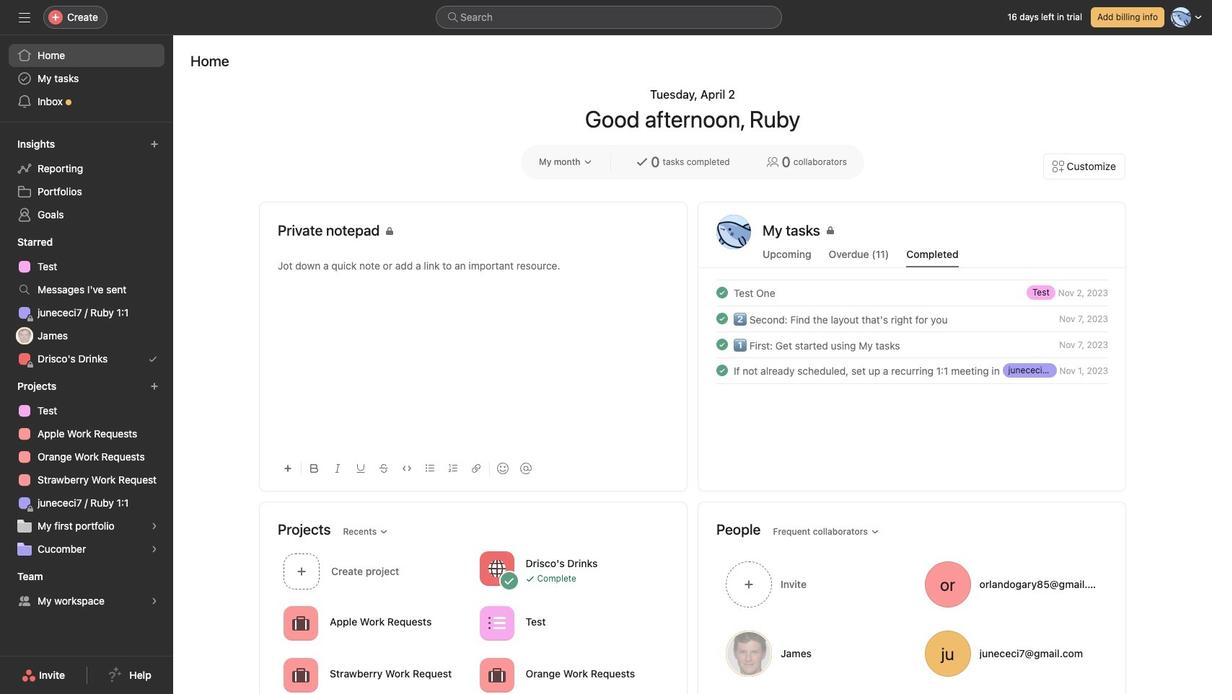 Task type: describe. For each thing, give the bounding box(es) containing it.
bulleted list image
[[426, 465, 434, 473]]

at mention image
[[520, 463, 532, 475]]

starred element
[[0, 229, 173, 374]]

briefcase image
[[292, 615, 310, 632]]

bold image
[[310, 465, 319, 473]]

hide sidebar image
[[19, 12, 30, 23]]

1 briefcase image from the left
[[292, 667, 310, 684]]

emoji image
[[497, 463, 509, 475]]

see details, my first portfolio image
[[150, 522, 159, 531]]

2 completed checkbox from the top
[[714, 310, 731, 328]]

Completed checkbox
[[714, 362, 731, 379]]

see details, my workspace image
[[150, 597, 159, 606]]

see details, cucomber image
[[150, 545, 159, 554]]

3 completed checkbox from the top
[[714, 336, 731, 354]]

completed image for third completed option
[[714, 336, 731, 354]]

projects element
[[0, 374, 173, 564]]

numbered list image
[[449, 465, 457, 473]]

new project or portfolio image
[[150, 382, 159, 391]]

global element
[[0, 35, 173, 122]]

completed image for third completed option from the bottom of the page
[[714, 284, 731, 302]]

2 briefcase image from the left
[[488, 667, 505, 684]]

new insights image
[[150, 140, 159, 149]]

view profile image
[[716, 215, 751, 250]]



Task type: vqa. For each thing, say whether or not it's contained in the screenshot.
At Mention IMAGE
yes



Task type: locate. For each thing, give the bounding box(es) containing it.
code image
[[403, 465, 411, 473]]

completed image for completed checkbox
[[714, 362, 731, 379]]

completed checkbox up completed icon in the right of the page
[[714, 284, 731, 302]]

briefcase image down briefcase icon
[[292, 667, 310, 684]]

completed checkbox up completed checkbox
[[714, 310, 731, 328]]

1 completed image from the top
[[714, 284, 731, 302]]

Completed checkbox
[[714, 284, 731, 302], [714, 310, 731, 328], [714, 336, 731, 354]]

0 vertical spatial completed checkbox
[[714, 284, 731, 302]]

2 completed image from the top
[[714, 336, 731, 354]]

globe image
[[488, 560, 505, 578]]

1 completed checkbox from the top
[[714, 284, 731, 302]]

1 vertical spatial completed checkbox
[[714, 310, 731, 328]]

list item
[[699, 280, 1125, 306], [699, 306, 1125, 332], [699, 332, 1125, 358], [699, 358, 1125, 384], [278, 550, 474, 594]]

0 horizontal spatial briefcase image
[[292, 667, 310, 684]]

completed image
[[714, 310, 731, 328]]

insert an object image
[[284, 465, 292, 473]]

link image
[[472, 465, 480, 473]]

toolbar
[[278, 452, 669, 485]]

teams element
[[0, 564, 173, 616]]

completed checkbox down completed icon in the right of the page
[[714, 336, 731, 354]]

list box
[[436, 6, 782, 29]]

briefcase image down list image
[[488, 667, 505, 684]]

2 vertical spatial completed checkbox
[[714, 336, 731, 354]]

list image
[[488, 615, 505, 632]]

1 vertical spatial completed image
[[714, 336, 731, 354]]

completed image
[[714, 284, 731, 302], [714, 336, 731, 354], [714, 362, 731, 379]]

italics image
[[333, 465, 342, 473]]

briefcase image
[[292, 667, 310, 684], [488, 667, 505, 684]]

insights element
[[0, 131, 173, 229]]

0 vertical spatial completed image
[[714, 284, 731, 302]]

2 vertical spatial completed image
[[714, 362, 731, 379]]

3 completed image from the top
[[714, 362, 731, 379]]

1 horizontal spatial briefcase image
[[488, 667, 505, 684]]

strikethrough image
[[379, 465, 388, 473]]

underline image
[[356, 465, 365, 473]]



